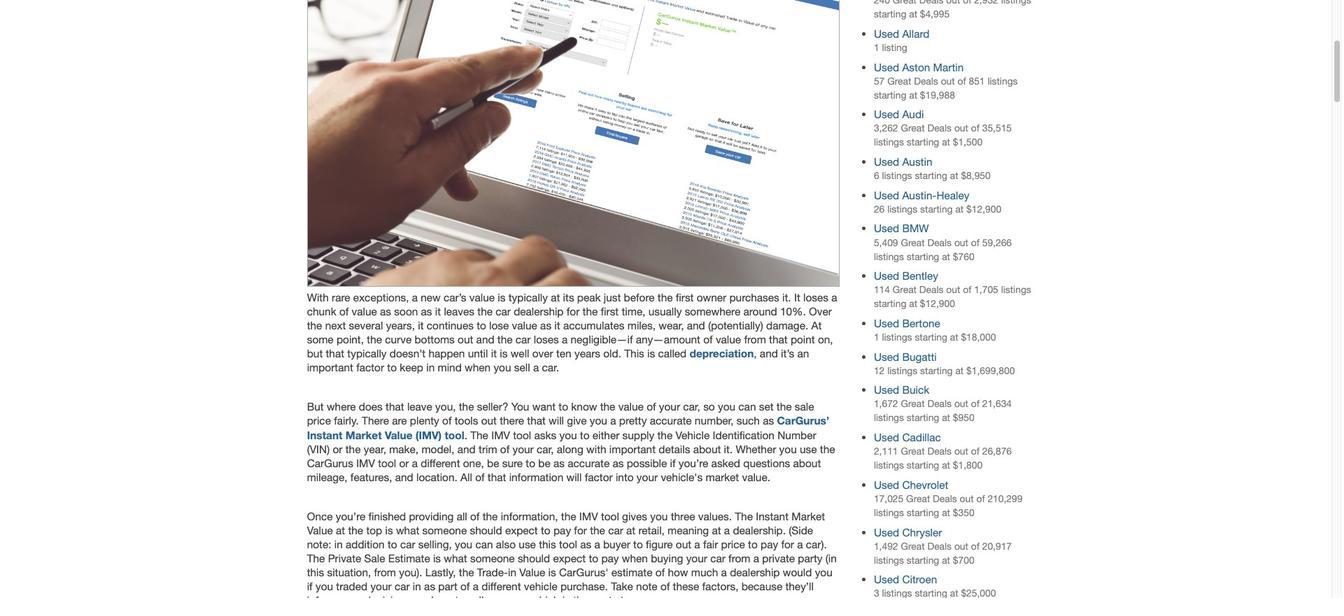 Task type: locate. For each thing, give the bounding box(es) containing it.
starting up chevrolet
[[907, 460, 940, 471]]

great for bmw
[[901, 237, 925, 248]]

listings inside used austin-healey 26 listings starting at $12,900
[[888, 204, 918, 215]]

1 up 12
[[874, 332, 880, 343]]

a down (side
[[797, 538, 803, 551]]

1 horizontal spatial or
[[399, 457, 409, 469]]

used for used allard 1 listing
[[874, 27, 899, 40]]

0 horizontal spatial price
[[307, 415, 331, 427]]

57 great deals out of 851 listings starting at
[[874, 75, 1018, 101]]

1 vertical spatial when
[[622, 552, 648, 565]]

different down trade- on the left of page
[[482, 580, 521, 593]]

starting down 57
[[874, 89, 907, 101]]

value up vehicle
[[519, 566, 545, 579]]

value down are
[[385, 429, 413, 441]]

of inside "57 great deals out of 851 listings starting at"
[[958, 75, 966, 87]]

accurate inside 'but where does that leave you, the seller? you want to know the value of your car, so you can set the sale price fairly. there are plenty of tools out there that will give you a pretty accurate number, such as'
[[650, 415, 692, 427]]

of down buying
[[656, 566, 665, 579]]

selling,
[[418, 538, 452, 551]]

starting for 1,492
[[907, 555, 940, 566]]

whether
[[736, 443, 776, 455]]

starting inside used austin-healey 26 listings starting at $12,900
[[920, 204, 953, 215]]

at inside used austin-healey 26 listings starting at $12,900
[[956, 204, 964, 215]]

as up the 'over'
[[540, 319, 552, 332]]

where up fairly.
[[327, 401, 356, 413]]

fairly.
[[334, 415, 359, 427]]

value.
[[742, 471, 771, 483]]

to down information,
[[541, 524, 551, 537]]

of left 851
[[958, 75, 966, 87]]

0 horizontal spatial market
[[346, 429, 382, 441]]

used for used austin 6 listings starting at $8,950
[[874, 155, 899, 168]]

10 used from the top
[[874, 384, 899, 396]]

to inside with rare exceptions, a new car's value is typically at its peak just before the first owner purchases it. it loses a chunk of value as soon as it leaves the car dealership for the first time, usually somewhere around 10%. over the next several years, it continues to lose value as it accumulates miles, wear, and (potentially) damage. at some point, the curve bottoms out and the car loses a negligible—if any—amount of value from that point on, but that typically doesn't happen until it is well over ten years old. this is called
[[477, 319, 486, 332]]

lose
[[489, 319, 509, 332]]

at up private
[[336, 524, 345, 537]]

deals down bmw
[[928, 237, 952, 248]]

much
[[691, 566, 718, 579]]

used audi
[[874, 108, 924, 121]]

to up information
[[526, 457, 535, 469]]

pay up private
[[761, 538, 778, 551]]

1 vertical spatial factor
[[585, 471, 613, 483]]

it
[[435, 305, 441, 318], [418, 319, 424, 332], [555, 319, 560, 332], [491, 347, 497, 360]]

sell inside once you're finished providing all of the information, the imv tool gives you three values. the instant market value at the top is what someone should expect to pay for the car at retail, meaning at a dealership. (side note: in addition to car selling, you can also use this tool as a buyer to figure out a fair price to pay for a car). the private sale estimate is what someone should expect to pay when buying your car from a private party (in this situation, from you). lastly, the trade-in value is cargurus' estimate of how much a dealership would you if you traded your car in as part of a different vehicle purchase. take note of these factors, because they'll inform your decision on where to sell your car, which is the next step.
[[468, 594, 484, 598]]

used buick link
[[874, 384, 930, 396]]

0 vertical spatial where
[[327, 401, 356, 413]]

deals inside 2,111 great deals out of 26,876 listings starting at
[[928, 446, 952, 457]]

0 horizontal spatial sell
[[468, 594, 484, 598]]

price
[[307, 415, 331, 427], [721, 538, 745, 551]]

starting up the austin
[[907, 137, 940, 148]]

0 vertical spatial car,
[[683, 401, 701, 413]]

5 used from the top
[[874, 189, 899, 201]]

deals inside 114 great deals out of 1,705 listings starting at
[[920, 284, 944, 296]]

to up cargurus'
[[589, 552, 599, 565]]

of up $1,800
[[971, 446, 980, 457]]

of down you, on the left bottom of the page
[[442, 415, 452, 427]]

, and it's an important factor to keep in mind when you sell a car.
[[307, 347, 809, 374]]

it down new
[[435, 305, 441, 318]]

to left lose
[[477, 319, 486, 332]]

at inside 3,262 great deals out of 35,515 listings starting at
[[942, 137, 950, 148]]

dealership.
[[733, 524, 786, 537]]

as inside 'but where does that leave you, the seller? you want to know the value of your car, so you can set the sale price fairly. there are plenty of tools out there that will give you a pretty accurate number, such as'
[[763, 415, 774, 427]]

buick
[[902, 384, 930, 396]]

.
[[465, 429, 468, 441]]

you're up vehicle's
[[679, 457, 709, 469]]

14 used from the top
[[874, 573, 899, 586]]

starting inside 1,492 great deals out of 20,917 listings starting at
[[907, 555, 940, 566]]

to down dealership.
[[748, 538, 758, 551]]

2 1 from the top
[[874, 332, 880, 343]]

great inside 1,672 great deals out of 21,634 listings starting at
[[901, 399, 925, 410]]

2 horizontal spatial imv
[[579, 510, 598, 523]]

1 vertical spatial important
[[610, 443, 656, 455]]

at down healey
[[956, 204, 964, 215]]

starting inside used bertone 1 listings starting at $18,000
[[915, 332, 948, 343]]

1 vertical spatial where
[[423, 594, 452, 598]]

used up 1,492
[[874, 526, 899, 539]]

price inside 'but where does that leave you, the seller? you want to know the value of your car, so you can set the sale price fairly. there are plenty of tools out there that will give you a pretty accurate number, such as'
[[307, 415, 331, 427]]

and inside , and it's an important factor to keep in mind when you sell a car.
[[760, 347, 778, 360]]

0 vertical spatial can
[[739, 401, 756, 413]]

the up dealership.
[[735, 510, 753, 523]]

0 vertical spatial different
[[421, 457, 460, 469]]

deals down bentley
[[920, 284, 944, 296]]

estimate
[[388, 552, 430, 565]]

used chevrolet
[[874, 479, 949, 491]]

$760
[[953, 251, 975, 262]]

first down just
[[601, 305, 619, 318]]

2 horizontal spatial pay
[[761, 538, 778, 551]]

4 used from the top
[[874, 155, 899, 168]]

13 used from the top
[[874, 526, 899, 539]]

1 horizontal spatial important
[[610, 443, 656, 455]]

used aston martin
[[874, 61, 964, 73]]

12 used from the top
[[874, 479, 899, 491]]

0 vertical spatial sell
[[514, 361, 530, 374]]

to inside , and it's an important factor to keep in mind when you sell a car.
[[387, 361, 397, 374]]

at left $18,000
[[950, 332, 959, 343]]

car.
[[542, 361, 559, 374]]

instant up dealership.
[[756, 510, 789, 523]]

out inside '5,409 great deals out of 59,266 listings starting at'
[[955, 237, 969, 248]]

out inside 2,111 great deals out of 26,876 listings starting at
[[955, 446, 969, 457]]

1 vertical spatial accurate
[[568, 457, 610, 469]]

starting inside "57 great deals out of 851 listings starting at"
[[874, 89, 907, 101]]

starting for 114
[[874, 298, 907, 310]]

used for used cadillac
[[874, 431, 899, 444]]

1 horizontal spatial should
[[518, 552, 550, 565]]

your
[[659, 401, 680, 413], [513, 443, 534, 455], [637, 471, 658, 483], [686, 552, 708, 565], [371, 580, 392, 593], [341, 594, 362, 598], [487, 594, 508, 598]]

2 vertical spatial the
[[307, 552, 325, 565]]

2 horizontal spatial car,
[[683, 401, 701, 413]]

1 horizontal spatial the
[[470, 429, 488, 441]]

0 vertical spatial price
[[307, 415, 331, 427]]

1 horizontal spatial $12,900
[[967, 204, 1002, 215]]

deals
[[920, 0, 944, 6], [914, 75, 938, 87], [928, 123, 952, 134], [928, 237, 952, 248], [920, 284, 944, 296], [928, 399, 952, 410], [928, 446, 952, 457], [933, 493, 957, 505], [928, 541, 952, 552]]

used up 1,672 on the bottom
[[874, 384, 899, 396]]

starting down 114
[[874, 298, 907, 310]]

price right the fair
[[721, 538, 745, 551]]

0 horizontal spatial will
[[549, 415, 564, 427]]

out inside 1,672 great deals out of 21,634 listings starting at
[[955, 399, 969, 410]]

great down buick
[[901, 399, 925, 410]]

factors,
[[702, 580, 739, 593]]

dealership inside with rare exceptions, a new car's value is typically at its peak just before the first owner purchases it. it loses a chunk of value as soon as it leaves the car dealership for the first time, usually somewhere around 10%. over the next several years, it continues to lose value as it accumulates miles, wear, and (potentially) damage. at some point, the curve bottoms out and the car loses a negligible—if any—amount of value from that point on, but that typically doesn't happen until it is well over ten years old. this is called
[[514, 305, 564, 318]]

its
[[563, 291, 574, 304]]

out inside the 240 great deals out of 2,932 listings starting at
[[947, 0, 961, 6]]

at inside used austin 6 listings starting at $8,950
[[950, 170, 959, 181]]

3,262 great deals out of 35,515 listings starting at
[[874, 123, 1012, 148]]

1 vertical spatial someone
[[470, 552, 515, 565]]

and right "," on the right bottom
[[760, 347, 778, 360]]

if
[[670, 457, 676, 469], [307, 580, 313, 593]]

of up depreciation link
[[704, 333, 713, 346]]

0 horizontal spatial instant
[[307, 429, 343, 441]]

0 vertical spatial 1
[[874, 42, 880, 53]]

starting inside 114 great deals out of 1,705 listings starting at
[[874, 298, 907, 310]]

1 horizontal spatial this
[[539, 538, 556, 551]]

listings down 1,672 on the bottom
[[874, 413, 904, 424]]

3 used from the top
[[874, 108, 899, 121]]

$12,900
[[967, 204, 1002, 215], [920, 298, 955, 310]]

sure
[[502, 457, 523, 469]]

at inside '5,409 great deals out of 59,266 listings starting at'
[[942, 251, 950, 262]]

used inside used austin 6 listings starting at $8,950
[[874, 155, 899, 168]]

0 horizontal spatial be
[[487, 457, 499, 469]]

listings inside used austin 6 listings starting at $8,950
[[882, 170, 912, 181]]

11 used from the top
[[874, 431, 899, 444]]

that inside . the imv tool asks you to either supply the vehicle identification number (vin) or the year, make, model, and trim of your car, along with important details about it. whether you use the cargurus imv tool or a different one, be sure to be as accurate as possible if you're asked questions about mileage, features, and location. all of that information will factor into your vehicle's market value.
[[488, 471, 506, 483]]

out up $760
[[955, 237, 969, 248]]

factor inside . the imv tool asks you to either supply the vehicle identification number (vin) or the year, make, model, and trim of your car, along with important details about it. whether you use the cargurus imv tool or a different one, be sure to be as accurate as possible if you're asked questions about mileage, features, and location. all of that information will factor into your vehicle's market value.
[[585, 471, 613, 483]]

deals inside 1,672 great deals out of 21,634 listings starting at
[[928, 399, 952, 410]]

6 used from the top
[[874, 222, 899, 235]]

value up depreciation link
[[716, 333, 741, 346]]

of inside '5,409 great deals out of 59,266 listings starting at'
[[971, 237, 980, 248]]

either
[[593, 429, 620, 441]]

1 horizontal spatial first
[[676, 291, 694, 304]]

situation,
[[327, 566, 371, 579]]

1 horizontal spatial be
[[538, 457, 551, 469]]

the inside . the imv tool asks you to either supply the vehicle identification number (vin) or the year, make, model, and trim of your car, along with important details about it. whether you use the cargurus imv tool or a different one, be sure to be as accurate as possible if you're asked questions about mileage, features, and location. all of that information will factor into your vehicle's market value.
[[470, 429, 488, 441]]

starting inside the 240 great deals out of 2,932 listings starting at
[[874, 9, 907, 20]]

you
[[494, 361, 511, 374], [718, 401, 736, 413], [590, 415, 607, 427], [560, 429, 577, 441], [779, 443, 797, 455], [650, 510, 668, 523], [455, 538, 473, 551], [815, 566, 833, 579], [316, 580, 333, 593]]

0 vertical spatial factor
[[356, 361, 384, 374]]

of
[[963, 0, 972, 6], [958, 75, 966, 87], [971, 123, 980, 134], [971, 237, 980, 248], [963, 284, 972, 296], [339, 305, 349, 318], [704, 333, 713, 346], [971, 399, 980, 410], [647, 401, 656, 413], [442, 415, 452, 427], [500, 443, 510, 455], [971, 446, 980, 457], [475, 471, 485, 483], [977, 493, 985, 505], [470, 510, 480, 523], [971, 541, 980, 552], [656, 566, 665, 579], [461, 580, 470, 593], [661, 580, 670, 593]]

deals inside the 240 great deals out of 2,932 listings starting at
[[920, 0, 944, 6]]

just
[[604, 291, 621, 304]]

you down well
[[494, 361, 511, 374]]

used for used bugatti 12 listings starting at $1,699,800
[[874, 350, 899, 363]]

where inside 'but where does that leave you, the seller? you want to know the value of your car, so you can set the sale price fairly. there are plenty of tools out there that will give you a pretty accurate number, such as'
[[327, 401, 356, 413]]

8 used from the top
[[874, 317, 899, 330]]

instant up "(vin)" at the bottom of page
[[307, 429, 343, 441]]

will
[[549, 415, 564, 427], [567, 471, 582, 483]]

top
[[366, 524, 382, 537]]

listings
[[1001, 0, 1032, 6], [988, 75, 1018, 87], [874, 137, 904, 148], [882, 170, 912, 181], [888, 204, 918, 215], [874, 251, 904, 262], [1001, 284, 1032, 296], [882, 332, 912, 343], [888, 365, 918, 376], [874, 413, 904, 424], [874, 460, 904, 471], [874, 507, 904, 519], [874, 555, 904, 566]]

will down the along
[[567, 471, 582, 483]]

1 used from the top
[[874, 27, 899, 40]]

0 horizontal spatial it.
[[724, 443, 733, 455]]

0 horizontal spatial when
[[465, 361, 491, 374]]

0 horizontal spatial about
[[693, 443, 721, 455]]

they'll
[[786, 580, 814, 593]]

give
[[567, 415, 587, 427]]

0 horizontal spatial different
[[421, 457, 460, 469]]

details
[[659, 443, 690, 455]]

market up year,
[[346, 429, 382, 441]]

$4,995
[[920, 9, 950, 20]]

1 horizontal spatial factor
[[585, 471, 613, 483]]

0 horizontal spatial this
[[307, 566, 324, 579]]

be down trim
[[487, 457, 499, 469]]

when up estimate
[[622, 552, 648, 565]]

$12,900 down healey
[[967, 204, 1002, 215]]

negligible—if
[[571, 333, 633, 346]]

1 vertical spatial if
[[307, 580, 313, 593]]

dealership up because
[[730, 566, 780, 579]]

0 horizontal spatial can
[[476, 538, 493, 551]]

car, inside 'but where does that leave you, the seller? you want to know the value of your car, so you can set the sale price fairly. there are plenty of tools out there that will give you a pretty accurate number, such as'
[[683, 401, 701, 413]]

1 horizontal spatial you're
[[679, 457, 709, 469]]

great for bentley
[[893, 284, 917, 296]]

starting inside used bugatti 12 listings starting at $1,699,800
[[920, 365, 953, 376]]

great right 240
[[893, 0, 917, 6]]

starting for 2,111
[[907, 460, 940, 471]]

a up either
[[610, 415, 616, 427]]

out inside 114 great deals out of 1,705 listings starting at
[[947, 284, 961, 296]]

tool inside cargurus' instant market value (imv) tool
[[445, 429, 465, 441]]

used bmw link
[[874, 222, 929, 235]]

0 vertical spatial pay
[[554, 524, 571, 537]]

1 horizontal spatial price
[[721, 538, 745, 551]]

purchase.
[[561, 580, 608, 593]]

great inside 17,025 great deals out of 210,299 listings starting at
[[906, 493, 930, 505]]

curve
[[385, 333, 412, 346]]

cargurus'
[[559, 566, 609, 579]]

used allard link
[[874, 27, 930, 40]]

0 vertical spatial $12,900
[[967, 204, 1002, 215]]

0 vertical spatial important
[[307, 361, 353, 374]]

1 for used bertone
[[874, 332, 880, 343]]

1 horizontal spatial use
[[800, 443, 817, 455]]

miles,
[[628, 319, 656, 332]]

great inside '5,409 great deals out of 59,266 listings starting at'
[[901, 237, 925, 248]]

bmw
[[902, 222, 929, 235]]

listings for 5,409 great deals out of 59,266 listings starting at
[[874, 251, 904, 262]]

listings down 3,262
[[874, 137, 904, 148]]

tools
[[455, 415, 478, 427]]

0 horizontal spatial expect
[[505, 524, 538, 537]]

0 vertical spatial or
[[333, 443, 343, 455]]

price inside once you're finished providing all of the information, the imv tool gives you three values. the instant market value at the top is what someone should expect to pay for the car at retail, meaning at a dealership. (side note: in addition to car selling, you can also use this tool as a buyer to figure out a fair price to pay for a car). the private sale estimate is what someone should expect to pay when buying your car from a private party (in this situation, from you). lastly, the trade-in value is cargurus' estimate of how much a dealership would you if you traded your car in as part of a different vehicle purchase. take note of these factors, because they'll inform your decision on where to sell your car, which is the next step.
[[721, 538, 745, 551]]

0 horizontal spatial typically
[[347, 347, 387, 360]]

0 vertical spatial about
[[693, 443, 721, 455]]

called
[[658, 347, 687, 360]]

you're inside . the imv tool asks you to either supply the vehicle identification number (vin) or the year, make, model, and trim of your car, along with important details about it. whether you use the cargurus imv tool or a different one, be sure to be as accurate as possible if you're asked questions about mileage, features, and location. all of that information will factor into your vehicle's market value.
[[679, 457, 709, 469]]

0 horizontal spatial dealership
[[514, 305, 564, 318]]

2 used from the top
[[874, 61, 899, 73]]

deals down chrysler
[[928, 541, 952, 552]]

chevrolet
[[902, 479, 949, 491]]

0 horizontal spatial use
[[519, 538, 536, 551]]

1 vertical spatial pay
[[761, 538, 778, 551]]

tool
[[445, 429, 465, 441], [513, 429, 531, 441], [378, 457, 396, 469], [601, 510, 619, 523], [559, 538, 577, 551]]

starting for 240
[[874, 9, 907, 20]]

if inside . the imv tool asks you to either supply the vehicle identification number (vin) or the year, make, model, and trim of your car, along with important details about it. whether you use the cargurus imv tool or a different one, be sure to be as accurate as possible if you're asked questions about mileage, features, and location. all of that information will factor into your vehicle's market value.
[[670, 457, 676, 469]]

you).
[[399, 566, 422, 579]]

0 horizontal spatial value
[[307, 524, 333, 537]]

used down 114
[[874, 317, 899, 330]]

210,299
[[988, 493, 1023, 505]]

listings inside 114 great deals out of 1,705 listings starting at
[[1001, 284, 1032, 296]]

with
[[307, 291, 329, 304]]

out for 57 great deals out of 851 listings starting at
[[941, 75, 955, 87]]

asks
[[534, 429, 557, 441]]

1 horizontal spatial loses
[[804, 291, 829, 304]]

great inside 2,111 great deals out of 26,876 listings starting at
[[901, 446, 925, 457]]

what up lastly,
[[444, 552, 467, 565]]

1 inside 'used allard 1 listing'
[[874, 42, 880, 53]]

deals inside 1,492 great deals out of 20,917 listings starting at
[[928, 541, 952, 552]]

listings inside the 240 great deals out of 2,932 listings starting at
[[1001, 0, 1032, 6]]

time,
[[622, 305, 646, 318]]

listings down used austin link
[[882, 170, 912, 181]]

out inside 'but where does that leave you, the seller? you want to know the value of your car, so you can set the sale price fairly. there are plenty of tools out there that will give you a pretty accurate number, such as'
[[481, 415, 497, 427]]

out
[[947, 0, 961, 6], [941, 75, 955, 87], [955, 123, 969, 134], [955, 237, 969, 248], [947, 284, 961, 296], [458, 333, 473, 346], [955, 399, 969, 410], [481, 415, 497, 427], [955, 446, 969, 457], [960, 493, 974, 505], [676, 538, 692, 551], [955, 541, 969, 552]]

somewhere
[[685, 305, 741, 318]]

sell
[[514, 361, 530, 374], [468, 594, 484, 598]]

estimate
[[612, 566, 653, 579]]

1 1 from the top
[[874, 42, 880, 53]]

you inside , and it's an important factor to keep in mind when you sell a car.
[[494, 361, 511, 374]]

listings inside 1,672 great deals out of 21,634 listings starting at
[[874, 413, 904, 424]]

0 vertical spatial market
[[346, 429, 382, 441]]

1 horizontal spatial dealership
[[730, 566, 780, 579]]

used for used audi
[[874, 108, 899, 121]]

a inside 'but where does that leave you, the seller? you want to know the value of your car, so you can set the sale price fairly. there are plenty of tools out there that will give you a pretty accurate number, such as'
[[610, 415, 616, 427]]

0 horizontal spatial you're
[[336, 510, 366, 523]]

1 vertical spatial typically
[[347, 347, 387, 360]]

listings for 3,262 great deals out of 35,515 listings starting at
[[874, 137, 904, 148]]

tool left gives
[[601, 510, 619, 523]]

1,672 great deals out of 21,634 listings starting at
[[874, 399, 1012, 424]]

information
[[509, 471, 564, 483]]

the down several
[[367, 333, 382, 346]]

0 vertical spatial dealership
[[514, 305, 564, 318]]

0 vertical spatial instant
[[307, 429, 343, 441]]

0 horizontal spatial pay
[[554, 524, 571, 537]]

1 horizontal spatial imv
[[491, 429, 510, 441]]

mileage,
[[307, 471, 348, 483]]

imv inside once you're finished providing all of the information, the imv tool gives you three values. the instant market value at the top is what someone should expect to pay for the car at retail, meaning at a dealership. (side note: in addition to car selling, you can also use this tool as a buyer to figure out a fair price to pay for a car). the private sale estimate is what someone should expect to pay when buying your car from a private party (in this situation, from you). lastly, the trade-in value is cargurus' estimate of how much a dealership would you if you traded your car in as part of a different vehicle purchase. take note of these factors, because they'll inform your decision on where to sell your car, which is the next step.
[[579, 510, 598, 523]]

1 vertical spatial dealership
[[730, 566, 780, 579]]

starting down the austin
[[915, 170, 948, 181]]

factor left into on the left of the page
[[585, 471, 613, 483]]

9 used from the top
[[874, 350, 899, 363]]

out up $1,800
[[955, 446, 969, 457]]

1 horizontal spatial will
[[567, 471, 582, 483]]

1 vertical spatial from
[[729, 552, 751, 565]]

deals for aston
[[914, 75, 938, 87]]

sale
[[795, 401, 814, 413]]

great down used chevrolet
[[906, 493, 930, 505]]

with rare exceptions, a new car's value is typically at its peak just before the first owner purchases it. it loses a chunk of value as soon as it leaves the car dealership for the first time, usually somewhere around 10%. over the next several years, it continues to lose value as it accumulates miles, wear, and (potentially) damage. at some point, the curve bottoms out and the car loses a negligible—if any—amount of value from that point on, but that typically doesn't happen until it is well over ten years old. this is called
[[307, 291, 837, 360]]

used aston martin link
[[874, 61, 964, 73]]

starting for 57
[[874, 89, 907, 101]]

trade-
[[477, 566, 508, 579]]

deals for audi
[[928, 123, 952, 134]]

used for used chevrolet
[[874, 479, 899, 491]]

listings right 851
[[988, 75, 1018, 87]]

0 vertical spatial next
[[325, 319, 346, 332]]

0 vertical spatial what
[[396, 524, 419, 537]]

at left $1,699,800
[[956, 365, 964, 376]]

used inside used bugatti 12 listings starting at $1,699,800
[[874, 350, 899, 363]]

vehicle's
[[661, 471, 703, 483]]

1 vertical spatial can
[[476, 538, 493, 551]]

(in
[[826, 552, 837, 565]]

deals inside 17,025 great deals out of 210,299 listings starting at
[[933, 493, 957, 505]]

buyer
[[603, 538, 630, 551]]

0 vertical spatial you're
[[679, 457, 709, 469]]

at inside "57 great deals out of 851 listings starting at"
[[909, 89, 918, 101]]

deals for bmw
[[928, 237, 952, 248]]

0 vertical spatial will
[[549, 415, 564, 427]]

next down purchase.
[[592, 594, 612, 598]]

0 vertical spatial expect
[[505, 524, 538, 537]]

2 vertical spatial imv
[[579, 510, 598, 523]]

out inside 3,262 great deals out of 35,515 listings starting at
[[955, 123, 969, 134]]

typically down point,
[[347, 347, 387, 360]]

for up private
[[781, 538, 794, 551]]

the
[[658, 291, 673, 304], [478, 305, 493, 318], [583, 305, 598, 318], [307, 319, 322, 332], [367, 333, 382, 346], [498, 333, 513, 346], [459, 401, 474, 413], [600, 401, 615, 413], [777, 401, 792, 413], [658, 429, 673, 441], [346, 443, 361, 455], [820, 443, 835, 455], [483, 510, 498, 523], [561, 510, 576, 523], [348, 524, 363, 537], [590, 524, 605, 537], [459, 566, 474, 579], [573, 594, 589, 598]]

used chrysler
[[874, 526, 942, 539]]

2 vertical spatial for
[[781, 538, 794, 551]]

an
[[798, 347, 809, 360]]

listings inside '5,409 great deals out of 59,266 listings starting at'
[[874, 251, 904, 262]]

at inside 114 great deals out of 1,705 listings starting at
[[909, 298, 918, 310]]

1 left listing
[[874, 42, 880, 53]]

2 horizontal spatial the
[[735, 510, 753, 523]]

used up 26
[[874, 189, 899, 201]]

0 horizontal spatial if
[[307, 580, 313, 593]]

0 horizontal spatial where
[[327, 401, 356, 413]]

12
[[874, 365, 885, 376]]

1 horizontal spatial if
[[670, 457, 676, 469]]

used inside 'used allard 1 listing'
[[874, 27, 899, 40]]

great inside "57 great deals out of 851 listings starting at"
[[888, 75, 911, 87]]

used bentley link
[[874, 270, 939, 282]]

out inside 17,025 great deals out of 210,299 listings starting at
[[960, 493, 974, 505]]

deals for bentley
[[920, 284, 944, 296]]

1 vertical spatial about
[[793, 457, 821, 469]]

out for 240 great deals out of 2,932 listings starting at
[[947, 0, 961, 6]]

as down set
[[763, 415, 774, 427]]

for inside with rare exceptions, a new car's value is typically at its peak just before the first owner purchases it. it loses a chunk of value as soon as it leaves the car dealership for the first time, usually somewhere around 10%. over the next several years, it continues to lose value as it accumulates miles, wear, and (potentially) damage. at some point, the curve bottoms out and the car loses a negligible—if any—amount of value from that point on, but that typically doesn't happen until it is well over ten years old. this is called
[[567, 305, 580, 318]]

which
[[531, 594, 560, 598]]

used up 17,025
[[874, 479, 899, 491]]

1 vertical spatial for
[[574, 524, 587, 537]]

1 horizontal spatial someone
[[470, 552, 515, 565]]

great for chrysler
[[901, 541, 925, 552]]

deals for chevrolet
[[933, 493, 957, 505]]

listings for 240 great deals out of 2,932 listings starting at
[[1001, 0, 1032, 6]]

there
[[362, 415, 389, 427]]

imv left gives
[[579, 510, 598, 523]]

will inside 'but where does that leave you, the seller? you want to know the value of your car, so you can set the sale price fairly. there are plenty of tools out there that will give you a pretty accurate number, such as'
[[549, 415, 564, 427]]

0 horizontal spatial next
[[325, 319, 346, 332]]

1 vertical spatial $12,900
[[920, 298, 955, 310]]

and up until
[[476, 333, 495, 346]]

2,111
[[874, 446, 898, 457]]

bertone
[[902, 317, 941, 330]]

that down want
[[527, 415, 546, 427]]

you're
[[679, 457, 709, 469], [336, 510, 366, 523]]

used inside used austin-healey 26 listings starting at $12,900
[[874, 189, 899, 201]]

the down peak
[[583, 305, 598, 318]]

2 be from the left
[[538, 457, 551, 469]]

used cadillac link
[[874, 431, 941, 444]]

first up usually
[[676, 291, 694, 304]]

starting inside 17,025 great deals out of 210,299 listings starting at
[[907, 507, 940, 519]]

out up $950
[[955, 399, 969, 410]]

imv
[[491, 429, 510, 441], [356, 457, 375, 469], [579, 510, 598, 523]]

used buick
[[874, 384, 930, 396]]

and
[[687, 319, 705, 332], [476, 333, 495, 346], [760, 347, 778, 360], [458, 443, 476, 455], [395, 471, 413, 483]]

7 used from the top
[[874, 270, 899, 282]]

1 horizontal spatial when
[[622, 552, 648, 565]]

1 horizontal spatial car,
[[537, 443, 554, 455]]

you're inside once you're finished providing all of the information, the imv tool gives you three values. the instant market value at the top is what someone should expect to pay for the car at retail, meaning at a dealership. (side note: in addition to car selling, you can also use this tool as a buyer to figure out a fair price to pay for a car). the private sale estimate is what someone should expect to pay when buying your car from a private party (in this situation, from you). lastly, the trade-in value is cargurus' estimate of how much a dealership would you if you traded your car in as part of a different vehicle purchase. take note of these factors, because they'll inform your decision on where to sell your car, which is the next step.
[[336, 510, 366, 523]]

1 horizontal spatial accurate
[[650, 415, 692, 427]]

used up 114
[[874, 270, 899, 282]]

0 vertical spatial use
[[800, 443, 817, 455]]

great for chevrolet
[[906, 493, 930, 505]]

listings up used bmw
[[888, 204, 918, 215]]

expect down information,
[[505, 524, 538, 537]]

starting inside 2,111 great deals out of 26,876 listings starting at
[[907, 460, 940, 471]]



Task type: describe. For each thing, give the bounding box(es) containing it.
to up estimate
[[388, 538, 397, 551]]

your inside 'but where does that leave you, the seller? you want to know the value of your car, so you can set the sale price fairly. there are plenty of tools out there that will give you a pretty accurate number, such as'
[[659, 401, 680, 413]]

of inside the 240 great deals out of 2,932 listings starting at
[[963, 0, 972, 6]]

a up over
[[832, 291, 837, 304]]

your up sure
[[513, 443, 534, 455]]

bottoms
[[415, 333, 455, 346]]

out inside once you're finished providing all of the information, the imv tool gives you three values. the instant market value at the top is what someone should expect to pay for the car at retail, meaning at a dealership. (side note: in addition to car selling, you can also use this tool as a buyer to figure out a fair price to pay for a car). the private sale estimate is what someone should expect to pay when buying your car from a private party (in this situation, from you). lastly, the trade-in value is cargurus' estimate of how much a dealership would you if you traded your car in as part of a different vehicle purchase. take note of these factors, because they'll inform your decision on where to sell your car, which is the next step.
[[676, 538, 692, 551]]

the down lose
[[498, 333, 513, 346]]

the down purchase.
[[573, 594, 589, 598]]

at inside used bertone 1 listings starting at $18,000
[[950, 332, 959, 343]]

1 be from the left
[[487, 457, 499, 469]]

you right so
[[718, 401, 736, 413]]

240
[[874, 0, 890, 6]]

car up on
[[395, 580, 410, 593]]

use inside once you're finished providing all of the information, the imv tool gives you three values. the instant market value at the top is what someone should expect to pay for the car at retail, meaning at a dealership. (side note: in addition to car selling, you can also use this tool as a buyer to figure out a fair price to pay for a car). the private sale estimate is what someone should expect to pay when buying your car from a private party (in this situation, from you). lastly, the trade-in value is cargurus' estimate of how much a dealership would you if you traded your car in as part of a different vehicle purchase. take note of these factors, because they'll inform your decision on where to sell your car, which is the next step.
[[519, 538, 536, 551]]

at inside 2,111 great deals out of 26,876 listings starting at
[[942, 460, 950, 471]]

out for 2,111 great deals out of 26,876 listings starting at
[[955, 446, 969, 457]]

also
[[496, 538, 516, 551]]

$18,000
[[961, 332, 996, 343]]

along
[[557, 443, 584, 455]]

to down give
[[580, 429, 590, 441]]

the up tools
[[459, 401, 474, 413]]

years
[[575, 347, 601, 360]]

important inside . the imv tool asks you to either supply the vehicle identification number (vin) or the year, make, model, and trim of your car, along with important details about it. whether you use the cargurus imv tool or a different one, be sure to be as accurate as possible if you're asked questions about mileage, features, and location. all of that information will factor into your vehicle's market value.
[[610, 443, 656, 455]]

great for audi
[[901, 123, 925, 134]]

and down .
[[458, 443, 476, 455]]

used for used citroen
[[874, 573, 899, 586]]

factor inside , and it's an important factor to keep in mind when you sell a car.
[[356, 361, 384, 374]]

of inside 3,262 great deals out of 35,515 listings starting at
[[971, 123, 980, 134]]

as down lastly,
[[424, 580, 435, 593]]

at inside with rare exceptions, a new car's value is typically at its peak just before the first owner purchases it. it loses a chunk of value as soon as it leaves the car dealership for the first time, usually somewhere around 10%. over the next several years, it continues to lose value as it accumulates miles, wear, and (potentially) damage. at some point, the curve bottoms out and the car loses a negligible—if any—amount of value from that point on, but that typically doesn't happen until it is well over ten years old. this is called
[[551, 291, 560, 304]]

leaves
[[444, 305, 475, 318]]

the up lose
[[478, 305, 493, 318]]

sell inside , and it's an important factor to keep in mind when you sell a car.
[[514, 361, 530, 374]]

different inside . the imv tool asks you to either supply the vehicle identification number (vin) or the year, make, model, and trim of your car, along with important details about it. whether you use the cargurus imv tool or a different one, be sure to be as accurate as possible if you're asked questions about mileage, features, and location. all of that information will factor into your vehicle's market value.
[[421, 457, 460, 469]]

1 horizontal spatial pay
[[602, 552, 619, 565]]

is down finished
[[385, 524, 393, 537]]

0 horizontal spatial what
[[396, 524, 419, 537]]

as up cargurus'
[[580, 538, 592, 551]]

listings for 1,492 great deals out of 20,917 listings starting at
[[874, 555, 904, 566]]

,
[[754, 347, 757, 360]]

the up some at the bottom of the page
[[307, 319, 322, 332]]

of right part
[[461, 580, 470, 593]]

at
[[812, 319, 822, 332]]

the down cargurus'
[[820, 443, 835, 455]]

57
[[874, 75, 885, 87]]

in up on
[[413, 580, 421, 593]]

value up several
[[352, 305, 377, 318]]

know
[[571, 401, 597, 413]]

your up decision
[[371, 580, 392, 593]]

a inside , and it's an important factor to keep in mind when you sell a car.
[[533, 361, 539, 374]]

next inside with rare exceptions, a new car's value is typically at its peak just before the first owner purchases it. it loses a chunk of value as soon as it leaves the car dealership for the first time, usually somewhere around 10%. over the next several years, it continues to lose value as it accumulates miles, wear, and (potentially) damage. at some point, the curve bottoms out and the car loses a negligible—if any—amount of value from that point on, but that typically doesn't happen until it is well over ten years old. this is called
[[325, 319, 346, 332]]

will inside . the imv tool asks you to either supply the vehicle identification number (vin) or the year, make, model, and trim of your car, along with important details about it. whether you use the cargurus imv tool or a different one, be sure to be as accurate as possible if you're asked questions about mileage, features, and location. all of that information will factor into your vehicle's market value.
[[567, 471, 582, 483]]

value up leaves in the bottom of the page
[[470, 291, 495, 304]]

as down exceptions, in the left of the page
[[380, 305, 391, 318]]

0 horizontal spatial should
[[470, 524, 502, 537]]

you down the '(in' at right bottom
[[815, 566, 833, 579]]

can inside once you're finished providing all of the information, the imv tool gives you three values. the instant market value at the top is what someone should expect to pay for the car at retail, meaning at a dealership. (side note: in addition to car selling, you can also use this tool as a buyer to figure out a fair price to pay for a car). the private sale estimate is what someone should expect to pay when buying your car from a private party (in this situation, from you). lastly, the trade-in value is cargurus' estimate of how much a dealership would you if you traded your car in as part of a different vehicle purchase. take note of these factors, because they'll inform your decision on where to sell your car, which is the next step.
[[476, 538, 493, 551]]

at inside 1,492 great deals out of 20,917 listings starting at
[[942, 555, 950, 566]]

information,
[[501, 510, 558, 523]]

1,672
[[874, 399, 898, 410]]

2 vertical spatial from
[[374, 566, 396, 579]]

at inside the 240 great deals out of 2,932 listings starting at
[[909, 9, 918, 20]]

you up retail,
[[650, 510, 668, 523]]

starting for 17,025
[[907, 507, 940, 519]]

a left the fair
[[695, 538, 700, 551]]

a down values.
[[724, 524, 730, 537]]

a left buyer
[[595, 538, 600, 551]]

114 great deals out of 1,705 listings starting at
[[874, 284, 1032, 310]]

car up estimate
[[400, 538, 415, 551]]

the up buyer
[[590, 524, 605, 537]]

listings inside used bugatti 12 listings starting at $1,699,800
[[888, 365, 918, 376]]

out for 1,492 great deals out of 20,917 listings starting at
[[955, 541, 969, 552]]

out for 3,262 great deals out of 35,515 listings starting at
[[955, 123, 969, 134]]

instant inside cargurus' instant market value (imv) tool
[[307, 429, 343, 441]]

the right information,
[[561, 510, 576, 523]]

tool down year,
[[378, 457, 396, 469]]

1 vertical spatial or
[[399, 457, 409, 469]]

sale
[[364, 552, 385, 565]]

1 vertical spatial this
[[307, 566, 324, 579]]

17,025
[[874, 493, 904, 505]]

0 horizontal spatial the
[[307, 552, 325, 565]]

26,876
[[982, 446, 1012, 457]]

used austin-healey link
[[874, 189, 970, 201]]

it right until
[[491, 347, 497, 360]]

used for used bentley
[[874, 270, 899, 282]]

0 horizontal spatial $12,900
[[920, 298, 955, 310]]

a inside . the imv tool asks you to either supply the vehicle identification number (vin) or the year, make, model, and trim of your car, along with important details about it. whether you use the cargurus imv tool or a different one, be sure to be as accurate as possible if you're asked questions about mileage, features, and location. all of that information will factor into your vehicle's market value.
[[412, 457, 418, 469]]

great for aston
[[888, 75, 911, 87]]

you down all
[[455, 538, 473, 551]]

cargurus car values desktop image
[[307, 0, 840, 287]]

a down trade- on the left of page
[[473, 580, 479, 593]]

a up ten
[[562, 333, 568, 346]]

is down selling,
[[433, 552, 441, 565]]

that down the damage. at the right bottom of page
[[769, 333, 788, 346]]

but where does that leave you, the seller? you want to know the value of your car, so you can set the sale price fairly. there are plenty of tools out there that will give you a pretty accurate number, such as
[[307, 401, 814, 427]]

value inside cargurus' instant market value (imv) tool
[[385, 429, 413, 441]]

because
[[742, 580, 783, 593]]

how
[[668, 566, 688, 579]]

used chevrolet link
[[874, 479, 949, 491]]

want
[[532, 401, 556, 413]]

depreciation
[[690, 347, 754, 360]]

0 horizontal spatial or
[[333, 443, 343, 455]]

of right note
[[661, 580, 670, 593]]

providing
[[409, 510, 454, 523]]

in inside , and it's an important factor to keep in mind when you sell a car.
[[426, 361, 435, 374]]

your up much
[[686, 552, 708, 565]]

the right know
[[600, 401, 615, 413]]

the up details
[[658, 429, 673, 441]]

car up lose
[[496, 305, 511, 318]]

can inside 'but where does that leave you, the seller? you want to know the value of your car, so you can set the sale price fairly. there are plenty of tools out there that will give you a pretty accurate number, such as'
[[739, 401, 756, 413]]

car up well
[[516, 333, 531, 346]]

of up sure
[[500, 443, 510, 455]]

at down gives
[[626, 524, 636, 537]]

tool up cargurus'
[[559, 538, 577, 551]]

next inside once you're finished providing all of the information, the imv tool gives you three values. the instant market value at the top is what someone should expect to pay for the car at retail, meaning at a dealership. (side note: in addition to car selling, you can also use this tool as a buyer to figure out a fair price to pay for a car). the private sale estimate is what someone should expect to pay when buying your car from a private party (in this situation, from you). lastly, the trade-in value is cargurus' estimate of how much a dealership would you if you traded your car in as part of a different vehicle purchase. take note of these factors, because they'll inform your decision on where to sell your car, which is the next step.
[[592, 594, 612, 598]]

the right set
[[777, 401, 792, 413]]

1 vertical spatial imv
[[356, 457, 375, 469]]

used for used buick
[[874, 384, 899, 396]]

20,917
[[982, 541, 1012, 552]]

when inside once you're finished providing all of the information, the imv tool gives you three values. the instant market value at the top is what someone should expect to pay for the car at retail, meaning at a dealership. (side note: in addition to car selling, you can also use this tool as a buyer to figure out a fair price to pay for a car). the private sale estimate is what someone should expect to pay when buying your car from a private party (in this situation, from you). lastly, the trade-in value is cargurus' estimate of how much a dealership would you if you traded your car in as part of a different vehicle purchase. take note of these factors, because they'll inform your decision on where to sell your car, which is the next step.
[[622, 552, 648, 565]]

0 horizontal spatial someone
[[422, 524, 467, 537]]

0 vertical spatial loses
[[804, 291, 829, 304]]

the left year,
[[346, 443, 361, 455]]

continues
[[427, 319, 474, 332]]

traded
[[336, 580, 368, 593]]

different inside once you're finished providing all of the information, the imv tool gives you three values. the instant market value at the top is what someone should expect to pay for the car at retail, meaning at a dealership. (side note: in addition to car selling, you can also use this tool as a buyer to figure out a fair price to pay for a car). the private sale estimate is what someone should expect to pay when buying your car from a private party (in this situation, from you). lastly, the trade-in value is cargurus' estimate of how much a dealership would you if you traded your car in as part of a different vehicle purchase. take note of these factors, because they'll inform your decision on where to sell your car, which is the next step.
[[482, 580, 521, 593]]

2 vertical spatial value
[[519, 566, 545, 579]]

2,111 great deals out of 26,876 listings starting at
[[874, 446, 1012, 471]]

in down also
[[508, 566, 517, 579]]

of inside 1,672 great deals out of 21,634 listings starting at
[[971, 399, 980, 410]]

1 vertical spatial value
[[307, 524, 333, 537]]

out for 5,409 great deals out of 59,266 listings starting at
[[955, 237, 969, 248]]

as up into on the left of the page
[[613, 457, 624, 469]]

you
[[511, 401, 529, 413]]

car down the fair
[[711, 552, 726, 565]]

you down the number
[[779, 443, 797, 455]]

seller?
[[477, 401, 508, 413]]

identification
[[713, 429, 775, 441]]

market inside once you're finished providing all of the information, the imv tool gives you three values. the instant market value at the top is what someone should expect to pay for the car at retail, meaning at a dealership. (side note: in addition to car selling, you can also use this tool as a buyer to figure out a fair price to pay for a car). the private sale estimate is what someone should expect to pay when buying your car from a private party (in this situation, from you). lastly, the trade-in value is cargurus' estimate of how much a dealership would you if you traded your car in as part of a different vehicle purchase. take note of these factors, because they'll inform your decision on where to sell your car, which is the next step.
[[792, 510, 825, 523]]

the up addition
[[348, 524, 363, 537]]

and down make,
[[395, 471, 413, 483]]

note
[[636, 580, 658, 593]]

use inside . the imv tool asks you to either supply the vehicle identification number (vin) or the year, make, model, and trim of your car, along with important details about it. whether you use the cargurus imv tool or a different one, be sure to be as accurate as possible if you're asked questions about mileage, features, and location. all of that information will factor into your vehicle's market value.
[[800, 443, 817, 455]]

it. inside with rare exceptions, a new car's value is typically at its peak just before the first owner purchases it. it loses a chunk of value as soon as it leaves the car dealership for the first time, usually somewhere around 10%. over the next several years, it continues to lose value as it accumulates miles, wear, and (potentially) damage. at some point, the curve bottoms out and the car loses a negligible—if any—amount of value from that point on, but that typically doesn't happen until it is well over ten years old. this is called
[[783, 291, 791, 304]]

of right all
[[470, 510, 480, 523]]

of right the all
[[475, 471, 485, 483]]

exceptions,
[[353, 291, 409, 304]]

deals for chrysler
[[928, 541, 952, 552]]

used for used aston martin
[[874, 61, 899, 73]]

is down purchase.
[[563, 594, 570, 598]]

$350
[[953, 507, 975, 519]]

of inside 17,025 great deals out of 210,299 listings starting at
[[977, 493, 985, 505]]

is up lose
[[498, 291, 506, 304]]

is left well
[[500, 347, 508, 360]]

starting for 5,409
[[907, 251, 940, 262]]

that up are
[[386, 401, 404, 413]]

your down the possible
[[637, 471, 658, 483]]

accurate inside . the imv tool asks you to either supply the vehicle identification number (vin) or the year, make, model, and trim of your car, along with important details about it. whether you use the cargurus imv tool or a different one, be sure to be as accurate as possible if you're asked questions about mileage, features, and location. all of that information will factor into your vehicle's market value.
[[568, 457, 610, 469]]

0 vertical spatial this
[[539, 538, 556, 551]]

used bentley
[[874, 270, 939, 282]]

take
[[611, 580, 633, 593]]

if inside once you're finished providing all of the information, the imv tool gives you three values. the instant market value at the top is what someone should expect to pay for the car at retail, meaning at a dealership. (side note: in addition to car selling, you can also use this tool as a buyer to figure out a fair price to pay for a car). the private sale estimate is what someone should expect to pay when buying your car from a private party (in this situation, from you). lastly, the trade-in value is cargurus' estimate of how much a dealership would you if you traded your car in as part of a different vehicle purchase. take note of these factors, because they'll inform your decision on where to sell your car, which is the next step.
[[307, 580, 313, 593]]

listings inside used bertone 1 listings starting at $18,000
[[882, 332, 912, 343]]

used audi link
[[874, 108, 924, 121]]

deals for buick
[[928, 399, 952, 410]]

location.
[[416, 471, 458, 483]]

out for 17,025 great deals out of 210,299 listings starting at
[[960, 493, 974, 505]]

it. inside . the imv tool asks you to either supply the vehicle identification number (vin) or the year, make, model, and trim of your car, along with important details about it. whether you use the cargurus imv tool or a different one, be sure to be as accurate as possible if you're asked questions about mileage, features, and location. all of that information will factor into your vehicle's market value.
[[724, 443, 733, 455]]

car).
[[806, 538, 827, 551]]

gives
[[622, 510, 647, 523]]

instant inside once you're finished providing all of the information, the imv tool gives you three values. the instant market value at the top is what someone should expect to pay for the car at retail, meaning at a dealership. (side note: in addition to car selling, you can also use this tool as a buyer to figure out a fair price to pay for a car). the private sale estimate is what someone should expect to pay when buying your car from a private party (in this situation, from you). lastly, the trade-in value is cargurus' estimate of how much a dealership would you if you traded your car in as part of a different vehicle purchase. take note of these factors, because they'll inform your decision on where to sell your car, which is the next step.
[[756, 510, 789, 523]]

a left new
[[412, 291, 418, 304]]

ten
[[556, 347, 572, 360]]

starting for 1,672
[[907, 413, 940, 424]]

$12,900 inside used austin-healey 26 listings starting at $12,900
[[967, 204, 1002, 215]]

tool down there
[[513, 429, 531, 441]]

as down new
[[421, 305, 432, 318]]

pretty
[[619, 415, 647, 427]]

used for used chrysler
[[874, 526, 899, 539]]

it up bottoms
[[418, 319, 424, 332]]

you up inform
[[316, 580, 333, 593]]

purchases
[[730, 291, 780, 304]]

wear,
[[659, 319, 684, 332]]

great for buick
[[901, 399, 925, 410]]

26
[[874, 204, 885, 215]]

car, inside . the imv tool asks you to either supply the vehicle identification number (vin) or the year, make, model, and trim of your car, along with important details about it. whether you use the cargurus imv tool or a different one, be sure to be as accurate as possible if you're asked questions about mileage, features, and location. all of that information will factor into your vehicle's market value.
[[537, 443, 554, 455]]

out for 1,672 great deals out of 21,634 listings starting at
[[955, 399, 969, 410]]

value inside 'but where does that leave you, the seller? you want to know the value of your car, so you can set the sale price fairly. there are plenty of tools out there that will give you a pretty accurate number, such as'
[[618, 401, 644, 413]]

any—amount
[[636, 333, 701, 346]]

of down rare
[[339, 305, 349, 318]]

market
[[706, 471, 739, 483]]

dealership inside once you're finished providing all of the information, the imv tool gives you three values. the instant market value at the top is what someone should expect to pay for the car at retail, meaning at a dealership. (side note: in addition to car selling, you can also use this tool as a buyer to figure out a fair price to pay for a car). the private sale estimate is what someone should expect to pay when buying your car from a private party (in this situation, from you). lastly, the trade-in value is cargurus' estimate of how much a dealership would you if you traded your car in as part of a different vehicle purchase. take note of these factors, because they'll inform your decision on where to sell your car, which is the next step.
[[730, 566, 780, 579]]

0 horizontal spatial first
[[601, 305, 619, 318]]

of up pretty on the left of the page
[[647, 401, 656, 413]]

1 for used allard
[[874, 42, 880, 53]]

1 vertical spatial should
[[518, 552, 550, 565]]

listings for 57 great deals out of 851 listings starting at
[[988, 75, 1018, 87]]

at inside 1,672 great deals out of 21,634 listings starting at
[[942, 413, 950, 424]]

at inside 17,025 great deals out of 210,299 listings starting at
[[942, 507, 950, 519]]

0 horizontal spatial loses
[[534, 333, 559, 346]]

when inside , and it's an important factor to keep in mind when you sell a car.
[[465, 361, 491, 374]]

21,634
[[982, 399, 1012, 410]]

car's
[[444, 291, 467, 304]]

the right lastly,
[[459, 566, 474, 579]]

several
[[349, 319, 383, 332]]

used chrysler link
[[874, 526, 942, 539]]

from inside with rare exceptions, a new car's value is typically at its peak just before the first owner purchases it. it loses a chunk of value as soon as it leaves the car dealership for the first time, usually somewhere around 10%. over the next several years, it continues to lose value as it accumulates miles, wear, and (potentially) damage. at some point, the curve bottoms out and the car loses a negligible—if any—amount of value from that point on, but that typically doesn't happen until it is well over ten years old. this is called
[[744, 333, 766, 346]]

1 horizontal spatial expect
[[553, 552, 586, 565]]

chunk
[[307, 305, 336, 318]]

you up the along
[[560, 429, 577, 441]]

so
[[704, 401, 715, 413]]

such
[[737, 415, 760, 427]]

important inside , and it's an important factor to keep in mind when you sell a car.
[[307, 361, 353, 374]]

used citroen link
[[874, 573, 937, 586]]

it up ten
[[555, 319, 560, 332]]

one,
[[463, 457, 484, 469]]

cargurus'
[[777, 415, 830, 427]]

point
[[791, 333, 815, 346]]

2,932
[[974, 0, 999, 6]]

the up usually
[[658, 291, 673, 304]]

the right all
[[483, 510, 498, 523]]

step.
[[615, 594, 639, 598]]

to down retail,
[[633, 538, 643, 551]]

great for cadillac
[[901, 446, 925, 457]]

and down "somewhere"
[[687, 319, 705, 332]]

used austin 6 listings starting at $8,950
[[874, 155, 991, 181]]

healey
[[937, 189, 970, 201]]

of inside 2,111 great deals out of 26,876 listings starting at
[[971, 446, 980, 457]]

values.
[[698, 510, 732, 523]]

austin-
[[902, 189, 937, 201]]

listings for 114 great deals out of 1,705 listings starting at
[[1001, 284, 1032, 296]]

you up either
[[590, 415, 607, 427]]

listings for 2,111 great deals out of 26,876 listings starting at
[[874, 460, 904, 471]]

(imv)
[[416, 429, 442, 441]]

where inside once you're finished providing all of the information, the imv tool gives you three values. the instant market value at the top is what someone should expect to pay for the car at retail, meaning at a dealership. (side note: in addition to car selling, you can also use this tool as a buyer to figure out a fair price to pay for a car). the private sale estimate is what someone should expect to pay when buying your car from a private party (in this situation, from you). lastly, the trade-in value is cargurus' estimate of how much a dealership would you if you traded your car in as part of a different vehicle purchase. take note of these factors, because they'll inform your decision on where to sell your car, which is the next step.
[[423, 594, 452, 598]]

until
[[468, 347, 488, 360]]

is up vehicle
[[548, 566, 556, 579]]

used for used bmw
[[874, 222, 899, 235]]

vehicle
[[524, 580, 558, 593]]

of inside 1,492 great deals out of 20,917 listings starting at
[[971, 541, 980, 552]]

value right lose
[[512, 319, 537, 332]]

deals for cadillac
[[928, 446, 952, 457]]

listings for 1,672 great deals out of 21,634 listings starting at
[[874, 413, 904, 424]]

that right but on the bottom left of the page
[[326, 347, 344, 360]]

starting inside used austin 6 listings starting at $8,950
[[915, 170, 948, 181]]

car up buyer
[[608, 524, 623, 537]]

starting for 3,262
[[907, 137, 940, 148]]

1,705
[[974, 284, 999, 296]]

as down the along
[[554, 457, 565, 469]]

at inside used bugatti 12 listings starting at $1,699,800
[[956, 365, 964, 376]]

out for 114 great deals out of 1,705 listings starting at
[[947, 284, 961, 296]]

audi
[[902, 108, 924, 121]]

0 vertical spatial typically
[[509, 291, 548, 304]]

240 great deals out of 2,932 listings starting at
[[874, 0, 1032, 20]]

to down part
[[455, 594, 465, 598]]

figure
[[646, 538, 673, 551]]

lastly,
[[425, 566, 456, 579]]

some
[[307, 333, 334, 346]]

out inside with rare exceptions, a new car's value is typically at its peak just before the first owner purchases it. it loses a chunk of value as soon as it leaves the car dealership for the first time, usually somewhere around 10%. over the next several years, it continues to lose value as it accumulates miles, wear, and (potentially) damage. at some point, the curve bottoms out and the car loses a negligible—if any—amount of value from that point on, but that typically doesn't happen until it is well over ten years old. this is called
[[458, 333, 473, 346]]

1 vertical spatial the
[[735, 510, 753, 523]]

to inside 'but where does that leave you, the seller? you want to know the value of your car, so you can set the sale price fairly. there are plenty of tools out there that will give you a pretty accurate number, such as'
[[559, 401, 568, 413]]

listings for 17,025 great deals out of 210,299 listings starting at
[[874, 507, 904, 519]]

at down values.
[[712, 524, 721, 537]]

car, inside once you're finished providing all of the information, the imv tool gives you three values. the instant market value at the top is what someone should expect to pay for the car at retail, meaning at a dealership. (side note: in addition to car selling, you can also use this tool as a buyer to figure out a fair price to pay for a car). the private sale estimate is what someone should expect to pay when buying your car from a private party (in this situation, from you). lastly, the trade-in value is cargurus' estimate of how much a dealership would you if you traded your car in as part of a different vehicle purchase. take note of these factors, because they'll inform your decision on where to sell your car, which is the next step.
[[511, 594, 528, 598]]

asked
[[712, 457, 741, 469]]

market inside cargurus' instant market value (imv) tool
[[346, 429, 382, 441]]

it's
[[781, 347, 795, 360]]

3,262
[[874, 123, 898, 134]]

a up factors,
[[721, 566, 727, 579]]

a left private
[[754, 552, 759, 565]]

1 vertical spatial what
[[444, 552, 467, 565]]

trim
[[479, 443, 497, 455]]

of inside 114 great deals out of 1,705 listings starting at
[[963, 284, 972, 296]]

well
[[511, 347, 529, 360]]

(potentially)
[[708, 319, 763, 332]]

your down traded
[[341, 594, 362, 598]]

great inside the 240 great deals out of 2,932 listings starting at
[[893, 0, 917, 6]]

used for used austin-healey 26 listings starting at $12,900
[[874, 189, 899, 201]]

used for used bertone 1 listings starting at $18,000
[[874, 317, 899, 330]]



Task type: vqa. For each thing, say whether or not it's contained in the screenshot.


